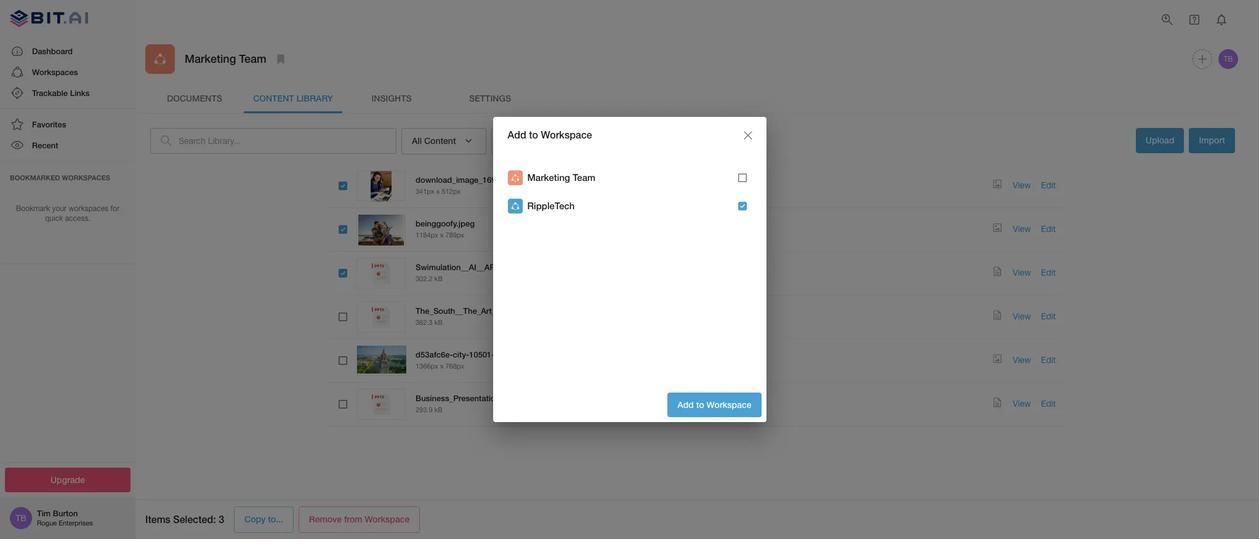 Task type: vqa. For each thing, say whether or not it's contained in the screenshot.
09:05 AM
no



Task type: describe. For each thing, give the bounding box(es) containing it.
add to workspace inside button
[[678, 399, 751, 410]]

download_image_1697754168778.png 341px x 512px
[[416, 175, 557, 195]]

content library
[[253, 93, 333, 103]]

1 horizontal spatial workspace
[[541, 129, 592, 141]]

quick
[[45, 214, 63, 223]]

edit for d53afc6e-city-10501-171d052ebcc.jpg
[[1041, 355, 1056, 365]]

copy
[[244, 514, 266, 525]]

documents
[[167, 93, 222, 103]]

content library link
[[244, 84, 342, 113]]

items selected: 3
[[145, 514, 224, 525]]

0 horizontal spatial content
[[253, 93, 294, 103]]

workspaces button
[[0, 61, 135, 82]]

recent button
[[0, 135, 135, 156]]

your
[[52, 204, 67, 213]]

all
[[412, 135, 422, 146]]

362.3
[[416, 319, 433, 326]]

recent
[[32, 141, 58, 150]]

to inside the 'add to workspace' button
[[696, 399, 704, 410]]

to...
[[268, 514, 283, 525]]

remove from workspace button
[[298, 507, 420, 533]]

341px
[[416, 188, 434, 195]]

view for download_image_1697754168778.png
[[1013, 180, 1031, 190]]

edit link for swimulation__ai__ar__vr__vi__and_haptic_feedback.pptx
[[1041, 268, 1056, 277]]

import button
[[1189, 128, 1235, 153]]

download_image_1697754168778.png
[[416, 175, 557, 184]]

the_south__the_art_of_the_cypress.pptx 362.3 kb
[[416, 306, 572, 326]]

upload
[[1146, 135, 1174, 145]]

kb for the_south__the_art_of_the_cypress.pptx
[[434, 319, 443, 326]]

768px
[[445, 363, 464, 370]]

edit link for business_presentation_for_serious_business.pptx
[[1041, 399, 1056, 409]]

copy to... button
[[234, 507, 294, 533]]

1366px
[[416, 363, 438, 370]]

settings link
[[441, 84, 539, 113]]

view link for beinggoofy.jpeg
[[1013, 224, 1031, 234]]

edit for the_south__the_art_of_the_cypress.pptx
[[1041, 311, 1056, 321]]

view link for d53afc6e-city-10501-171d052ebcc.jpg
[[1013, 355, 1031, 365]]

dashboard
[[32, 46, 73, 56]]

remove
[[309, 514, 342, 525]]

add to workspace dialog
[[493, 117, 766, 423]]

d53afc6e-
[[416, 349, 453, 359]]

rogue
[[37, 520, 57, 527]]

789px
[[445, 231, 464, 239]]

business_presentation_for_serious_business.pptx
[[416, 393, 603, 403]]

0 horizontal spatial to
[[529, 129, 538, 141]]

10501-
[[469, 349, 494, 359]]

burton
[[53, 509, 78, 519]]

bookmark image
[[273, 52, 288, 66]]

team inside add to workspace dialog
[[573, 172, 595, 183]]

insights
[[372, 93, 412, 103]]

dashboard button
[[0, 40, 135, 61]]

0 horizontal spatial marketing
[[185, 52, 236, 66]]

trackable links button
[[0, 82, 135, 104]]

view for the_south__the_art_of_the_cypress.pptx
[[1013, 311, 1031, 321]]

512px
[[442, 188, 460, 195]]

marketing team inside add to workspace dialog
[[527, 172, 595, 183]]

edit for beinggoofy.jpeg
[[1041, 224, 1056, 234]]

tab list containing documents
[[145, 84, 1240, 113]]

view link for download_image_1697754168778.png
[[1013, 180, 1031, 190]]

swimulation__ai__ar__vr__vi__and_haptic_feedback.pptx
[[416, 262, 639, 272]]

settings
[[469, 93, 511, 103]]

tim burton rogue enterprises
[[37, 509, 93, 527]]

tb inside button
[[1224, 55, 1233, 63]]

insights link
[[342, 84, 441, 113]]

beinggoofy.jpeg
[[416, 218, 475, 228]]

copy to...
[[244, 514, 283, 525]]

293.9
[[416, 406, 433, 414]]

tb button
[[1217, 47, 1240, 71]]

content inside button
[[424, 135, 456, 146]]

the_south__the_art_of_the_cypress.pptx
[[416, 306, 572, 316]]

1 vertical spatial tb
[[15, 513, 26, 523]]

edit link for d53afc6e-city-10501-171d052ebcc.jpg
[[1041, 355, 1056, 365]]

trackable
[[32, 88, 68, 98]]

view for d53afc6e-city-10501-171d052ebcc.jpg
[[1013, 355, 1031, 365]]



Task type: locate. For each thing, give the bounding box(es) containing it.
all content button
[[401, 128, 486, 154]]

edit link for download_image_1697754168778.png
[[1041, 180, 1056, 190]]

kb right 362.3
[[434, 319, 443, 326]]

0 vertical spatial marketing team
[[185, 52, 266, 66]]

1 view from the top
[[1013, 180, 1031, 190]]

4 edit link from the top
[[1041, 311, 1056, 321]]

kb inside the business_presentation_for_serious_business.pptx 293.9 kb
[[434, 406, 443, 414]]

view for business_presentation_for_serious_business.pptx
[[1013, 399, 1031, 409]]

0 vertical spatial tb
[[1224, 55, 1233, 63]]

content right all
[[424, 135, 456, 146]]

workspaces
[[62, 173, 110, 181]]

0 vertical spatial kb
[[434, 275, 443, 282]]

2 edit from the top
[[1041, 224, 1056, 234]]

4 view link from the top
[[1013, 311, 1031, 321]]

2 edit link from the top
[[1041, 224, 1056, 234]]

3 edit link from the top
[[1041, 268, 1056, 277]]

add to workspace button
[[668, 393, 761, 418]]

edit link for the_south__the_art_of_the_cypress.pptx
[[1041, 311, 1056, 321]]

enterprises
[[59, 520, 93, 527]]

rippletech
[[527, 200, 575, 211]]

items
[[145, 514, 170, 525]]

for
[[110, 204, 119, 213]]

add inside button
[[678, 399, 694, 410]]

access.
[[65, 214, 90, 223]]

content down bookmark image
[[253, 93, 294, 103]]

content
[[253, 93, 294, 103], [424, 135, 456, 146]]

d53afc6e-city-10501-171d052ebcc.jpg 1366px x 768px
[[416, 349, 558, 370]]

171d052ebcc.jpg
[[494, 349, 558, 359]]

favorites button
[[0, 114, 135, 135]]

marketing up rippletech
[[527, 172, 570, 183]]

view link
[[1013, 180, 1031, 190], [1013, 224, 1031, 234], [1013, 268, 1031, 277], [1013, 311, 1031, 321], [1013, 355, 1031, 365], [1013, 399, 1031, 409]]

x
[[436, 188, 440, 195], [440, 231, 444, 239], [440, 363, 444, 370]]

kb
[[434, 275, 443, 282], [434, 319, 443, 326], [434, 406, 443, 414]]

1 vertical spatial add to workspace
[[678, 399, 751, 410]]

2 vertical spatial kb
[[434, 406, 443, 414]]

team
[[239, 52, 266, 66], [573, 172, 595, 183]]

view for beinggoofy.jpeg
[[1013, 224, 1031, 234]]

bookmarked
[[10, 173, 60, 181]]

view link for the_south__the_art_of_the_cypress.pptx
[[1013, 311, 1031, 321]]

1 vertical spatial content
[[424, 135, 456, 146]]

3 kb from the top
[[434, 406, 443, 414]]

tb
[[1224, 55, 1233, 63], [15, 513, 26, 523]]

group
[[491, 128, 562, 154]]

workspaces
[[69, 204, 108, 213]]

4 view from the top
[[1013, 311, 1031, 321]]

x inside beinggoofy.jpeg 1184px x 789px
[[440, 231, 444, 239]]

edit link for beinggoofy.jpeg
[[1041, 224, 1056, 234]]

1 edit from the top
[[1041, 180, 1056, 190]]

kb for business_presentation_for_serious_business.pptx
[[434, 406, 443, 414]]

team left bookmark image
[[239, 52, 266, 66]]

3 edit from the top
[[1041, 268, 1056, 277]]

1 vertical spatial marketing
[[527, 172, 570, 183]]

business_presentation_for_serious_business.pptx 293.9 kb
[[416, 393, 603, 414]]

x left 512px
[[436, 188, 440, 195]]

3
[[219, 514, 224, 525]]

view link for swimulation__ai__ar__vr__vi__and_haptic_feedback.pptx
[[1013, 268, 1031, 277]]

upgrade
[[50, 474, 85, 485]]

1 vertical spatial team
[[573, 172, 595, 183]]

1 vertical spatial marketing team
[[527, 172, 595, 183]]

1 edit link from the top
[[1041, 180, 1056, 190]]

kb right 302.2
[[434, 275, 443, 282]]

1 horizontal spatial add
[[678, 399, 694, 410]]

2 kb from the top
[[434, 319, 443, 326]]

0 horizontal spatial workspace
[[365, 514, 410, 525]]

favorites
[[32, 120, 66, 129]]

trackable links
[[32, 88, 90, 98]]

import
[[1199, 135, 1225, 145]]

0 vertical spatial add
[[508, 129, 526, 141]]

5 edit link from the top
[[1041, 355, 1056, 365]]

kb for swimulation__ai__ar__vr__vi__and_haptic_feedback.pptx
[[434, 275, 443, 282]]

x inside d53afc6e-city-10501-171d052ebcc.jpg 1366px x 768px
[[440, 363, 444, 370]]

to
[[529, 129, 538, 141], [696, 399, 704, 410]]

1 horizontal spatial marketing team
[[527, 172, 595, 183]]

6 view link from the top
[[1013, 399, 1031, 409]]

5 view from the top
[[1013, 355, 1031, 365]]

3 view from the top
[[1013, 268, 1031, 277]]

0 horizontal spatial team
[[239, 52, 266, 66]]

upload button
[[1136, 128, 1184, 154], [1136, 128, 1184, 153]]

1 vertical spatial to
[[696, 399, 704, 410]]

kb inside swimulation__ai__ar__vr__vi__and_haptic_feedback.pptx 302.2 kb
[[434, 275, 443, 282]]

6 edit from the top
[[1041, 399, 1056, 409]]

tim
[[37, 509, 51, 519]]

0 horizontal spatial marketing team
[[185, 52, 266, 66]]

view for swimulation__ai__ar__vr__vi__and_haptic_feedback.pptx
[[1013, 268, 1031, 277]]

kb inside 'the_south__the_art_of_the_cypress.pptx 362.3 kb'
[[434, 319, 443, 326]]

1 horizontal spatial marketing
[[527, 172, 570, 183]]

1 horizontal spatial to
[[696, 399, 704, 410]]

6 edit link from the top
[[1041, 399, 1056, 409]]

2 vertical spatial x
[[440, 363, 444, 370]]

0 vertical spatial to
[[529, 129, 538, 141]]

0 vertical spatial marketing
[[185, 52, 236, 66]]

3 view link from the top
[[1013, 268, 1031, 277]]

0 horizontal spatial add to workspace
[[508, 129, 592, 141]]

workspaces
[[32, 67, 78, 77]]

library
[[296, 93, 333, 103]]

bookmark your workspaces for quick access.
[[16, 204, 119, 223]]

add to workspace
[[508, 129, 592, 141], [678, 399, 751, 410]]

0 horizontal spatial add
[[508, 129, 526, 141]]

tab list
[[145, 84, 1240, 113]]

x for beinggoofy.jpeg
[[440, 231, 444, 239]]

0 vertical spatial x
[[436, 188, 440, 195]]

0 vertical spatial workspace
[[541, 129, 592, 141]]

edit for business_presentation_for_serious_business.pptx
[[1041, 399, 1056, 409]]

1 vertical spatial x
[[440, 231, 444, 239]]

bookmarked workspaces
[[10, 173, 110, 181]]

0 vertical spatial team
[[239, 52, 266, 66]]

302.2
[[416, 275, 433, 282]]

edit link
[[1041, 180, 1056, 190], [1041, 224, 1056, 234], [1041, 268, 1056, 277], [1041, 311, 1056, 321], [1041, 355, 1056, 365], [1041, 399, 1056, 409]]

selected:
[[173, 514, 216, 525]]

5 view link from the top
[[1013, 355, 1031, 365]]

1 kb from the top
[[434, 275, 443, 282]]

edit for swimulation__ai__ar__vr__vi__and_haptic_feedback.pptx
[[1041, 268, 1056, 277]]

documents link
[[145, 84, 244, 113]]

x for download_image_1697754168778.png
[[436, 188, 440, 195]]

city-
[[453, 349, 469, 359]]

workspace
[[541, 129, 592, 141], [707, 399, 751, 410], [365, 514, 410, 525]]

x down the 'beinggoofy.jpeg'
[[440, 231, 444, 239]]

x left 768px
[[440, 363, 444, 370]]

beinggoofy.jpeg 1184px x 789px
[[416, 218, 475, 239]]

0 vertical spatial add to workspace
[[508, 129, 592, 141]]

remove from workspace
[[309, 514, 410, 525]]

marketing inside add to workspace dialog
[[527, 172, 570, 183]]

team up rippletech
[[573, 172, 595, 183]]

bookmark
[[16, 204, 50, 213]]

1184px
[[416, 231, 438, 239]]

6 view from the top
[[1013, 399, 1031, 409]]

2 view link from the top
[[1013, 224, 1031, 234]]

view
[[1013, 180, 1031, 190], [1013, 224, 1031, 234], [1013, 268, 1031, 277], [1013, 311, 1031, 321], [1013, 355, 1031, 365], [1013, 399, 1031, 409]]

edit for download_image_1697754168778.png
[[1041, 180, 1056, 190]]

0 vertical spatial content
[[253, 93, 294, 103]]

workspace inside button
[[707, 399, 751, 410]]

2 view from the top
[[1013, 224, 1031, 234]]

marketing team up 'documents'
[[185, 52, 266, 66]]

all content
[[412, 135, 456, 146]]

1 vertical spatial kb
[[434, 319, 443, 326]]

Search Library... search field
[[179, 128, 396, 154]]

1 vertical spatial add
[[678, 399, 694, 410]]

1 vertical spatial workspace
[[707, 399, 751, 410]]

4 edit from the top
[[1041, 311, 1056, 321]]

workspace for remove from workspace 'button'
[[365, 514, 410, 525]]

marketing
[[185, 52, 236, 66], [527, 172, 570, 183]]

swimulation__ai__ar__vr__vi__and_haptic_feedback.pptx 302.2 kb
[[416, 262, 639, 282]]

links
[[70, 88, 90, 98]]

0 horizontal spatial tb
[[15, 513, 26, 523]]

2 horizontal spatial workspace
[[707, 399, 751, 410]]

from
[[344, 514, 362, 525]]

1 view link from the top
[[1013, 180, 1031, 190]]

1 horizontal spatial team
[[573, 172, 595, 183]]

workspace for the 'add to workspace' button
[[707, 399, 751, 410]]

edit
[[1041, 180, 1056, 190], [1041, 224, 1056, 234], [1041, 268, 1056, 277], [1041, 311, 1056, 321], [1041, 355, 1056, 365], [1041, 399, 1056, 409]]

1 horizontal spatial content
[[424, 135, 456, 146]]

kb right 293.9
[[434, 406, 443, 414]]

marketing up 'documents'
[[185, 52, 236, 66]]

upgrade button
[[5, 468, 131, 493]]

1 horizontal spatial add to workspace
[[678, 399, 751, 410]]

x inside download_image_1697754168778.png 341px x 512px
[[436, 188, 440, 195]]

add
[[508, 129, 526, 141], [678, 399, 694, 410]]

view link for business_presentation_for_serious_business.pptx
[[1013, 399, 1031, 409]]

workspace inside 'button'
[[365, 514, 410, 525]]

5 edit from the top
[[1041, 355, 1056, 365]]

1 horizontal spatial tb
[[1224, 55, 1233, 63]]

marketing team
[[185, 52, 266, 66], [527, 172, 595, 183]]

marketing team up rippletech
[[527, 172, 595, 183]]

2 vertical spatial workspace
[[365, 514, 410, 525]]



